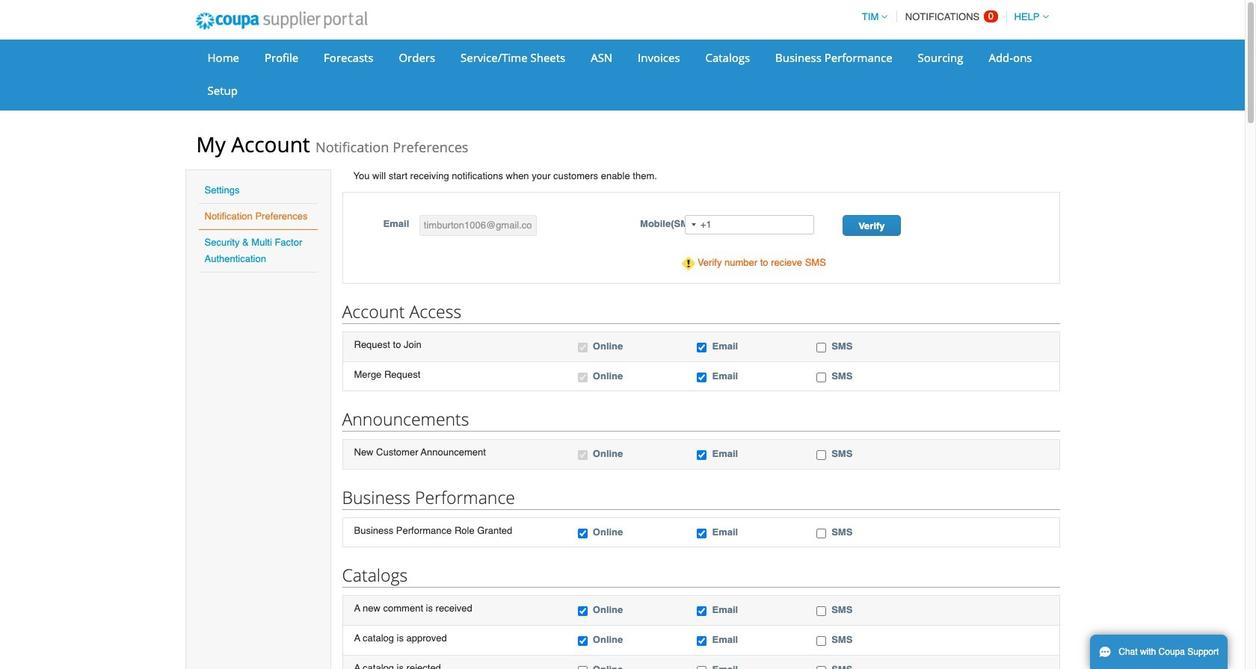 Task type: describe. For each thing, give the bounding box(es) containing it.
Telephone country code field
[[686, 216, 700, 234]]



Task type: locate. For each thing, give the bounding box(es) containing it.
telephone country code image
[[692, 223, 696, 226]]

+1 201-555-0123 text field
[[685, 215, 814, 234]]

None checkbox
[[578, 343, 588, 353], [578, 451, 588, 461], [817, 451, 826, 461], [578, 529, 588, 539], [697, 529, 707, 539], [817, 529, 826, 539], [578, 607, 588, 617], [817, 607, 826, 617], [817, 637, 826, 647], [578, 343, 588, 353], [578, 451, 588, 461], [817, 451, 826, 461], [578, 529, 588, 539], [697, 529, 707, 539], [817, 529, 826, 539], [578, 607, 588, 617], [817, 607, 826, 617], [817, 637, 826, 647]]

navigation
[[855, 2, 1049, 31]]

None text field
[[419, 215, 537, 236]]

None checkbox
[[697, 343, 707, 353], [817, 343, 826, 353], [578, 373, 588, 383], [697, 373, 707, 383], [817, 373, 826, 383], [697, 451, 707, 461], [697, 607, 707, 617], [578, 637, 588, 647], [697, 637, 707, 647], [578, 667, 588, 670], [697, 667, 707, 670], [817, 667, 826, 670], [697, 343, 707, 353], [817, 343, 826, 353], [578, 373, 588, 383], [697, 373, 707, 383], [817, 373, 826, 383], [697, 451, 707, 461], [697, 607, 707, 617], [578, 637, 588, 647], [697, 637, 707, 647], [578, 667, 588, 670], [697, 667, 707, 670], [817, 667, 826, 670]]

coupa supplier portal image
[[185, 2, 378, 40]]



Task type: vqa. For each thing, say whether or not it's contained in the screenshot.
+1 201-555-0123 "text field"
yes



